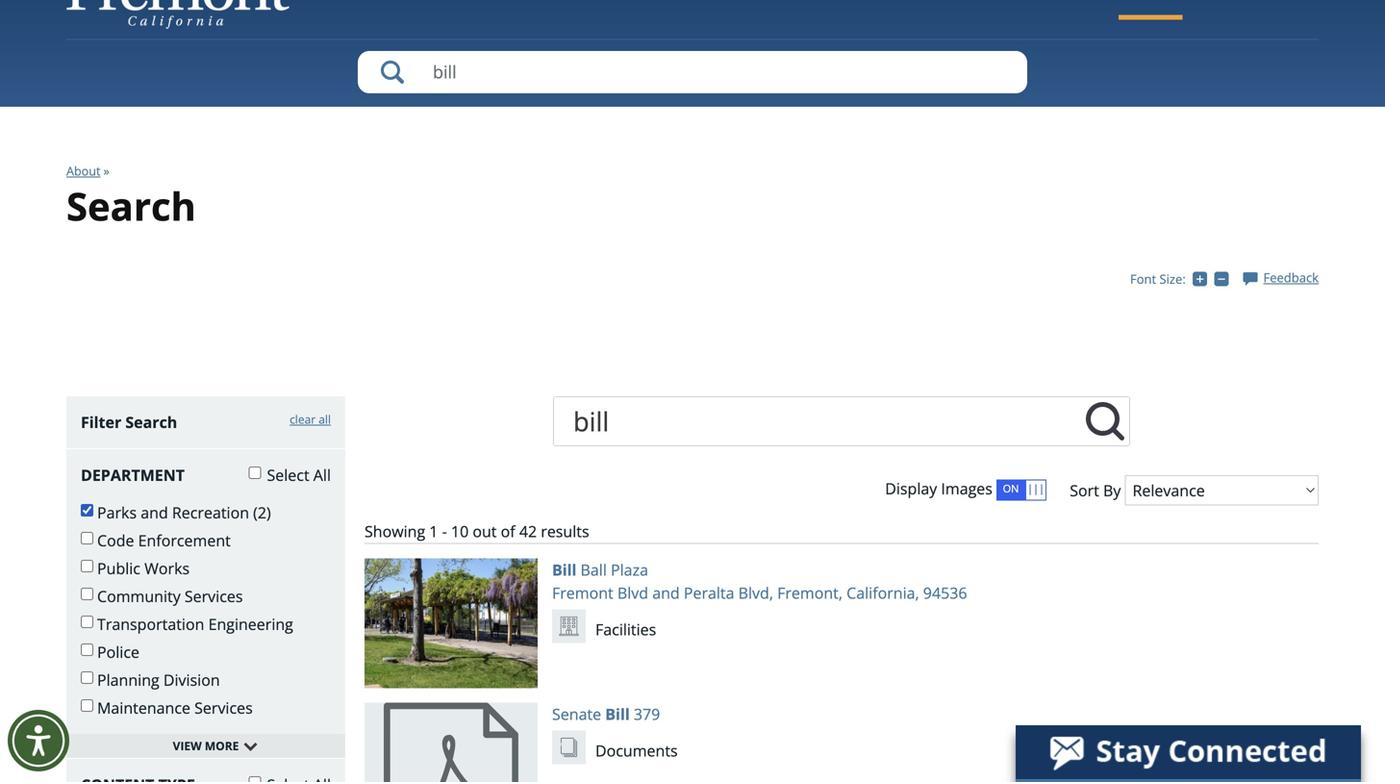 Task type: vqa. For each thing, say whether or not it's contained in the screenshot.
FREMONT CHAMBER OF COMMERCE link
no



Task type: describe. For each thing, give the bounding box(es) containing it.
police
[[97, 642, 140, 662]]

senate
[[552, 704, 602, 725]]

font
[[1131, 270, 1157, 288]]

display images
[[886, 478, 993, 499]]

+
[[1208, 270, 1215, 287]]

fremont
[[552, 583, 614, 603]]

on
[[1003, 481, 1020, 496]]

all
[[314, 465, 331, 485]]

sort
[[1070, 480, 1100, 501]]

peralta
[[684, 583, 735, 603]]

department
[[81, 465, 185, 485]]

view more button
[[66, 734, 345, 759]]

services for community services
[[185, 586, 243, 607]]

Code Enforcement checkbox
[[81, 532, 93, 545]]

Community Services checkbox
[[81, 588, 93, 600]]

public works
[[97, 558, 190, 579]]

+ link
[[1193, 270, 1215, 287]]

code enforcement
[[97, 530, 231, 551]]

display
[[886, 478, 938, 499]]

font size:
[[1131, 270, 1186, 288]]

maintenance services
[[97, 698, 253, 718]]

about link
[[66, 163, 101, 179]]

planning
[[97, 670, 159, 690]]

view
[[173, 738, 202, 754]]

select
[[267, 465, 310, 485]]

1
[[430, 521, 438, 542]]

clear
[[290, 411, 316, 427]]

results
[[541, 521, 590, 542]]

size:
[[1160, 270, 1186, 288]]

10
[[451, 521, 469, 542]]

bill ball plaza fremont blvd and peralta blvd, fremont, california, 94536
[[552, 559, 968, 603]]

sort by
[[1070, 480, 1121, 501]]

all
[[319, 411, 331, 427]]

enforcement
[[138, 530, 231, 551]]

images
[[942, 478, 993, 499]]

maintenance
[[97, 698, 191, 718]]

transportation engineering
[[97, 614, 293, 635]]

out
[[473, 521, 497, 542]]

blvd,
[[739, 583, 774, 603]]

plaza
[[611, 559, 649, 580]]

feedback link
[[1244, 269, 1319, 286]]

filter
[[81, 412, 121, 432]]

fremont,
[[778, 583, 843, 603]]

division
[[163, 670, 220, 690]]

Police checkbox
[[81, 644, 93, 656]]

font size: link
[[1131, 270, 1186, 288]]

Search... text field
[[554, 397, 1082, 445]]

recreation
[[172, 502, 249, 523]]

Planning Division checkbox
[[81, 672, 93, 684]]

|||
[[1028, 481, 1045, 496]]

1 vertical spatial bill
[[606, 704, 630, 725]]

(2)
[[253, 502, 271, 523]]

community
[[97, 586, 181, 607]]

0 horizontal spatial -
[[442, 521, 447, 542]]

Maintenance Services checkbox
[[81, 699, 93, 712]]

clear all link
[[290, 411, 331, 428]]



Task type: locate. For each thing, give the bounding box(es) containing it.
california,
[[847, 583, 920, 603]]

Public Works checkbox
[[81, 560, 93, 572]]

- right +
[[1229, 270, 1233, 287]]

and
[[141, 502, 168, 523], [653, 583, 680, 603]]

bill
[[552, 559, 577, 580], [606, 704, 630, 725]]

of
[[501, 521, 516, 542]]

feedback
[[1264, 269, 1319, 286]]

blvd
[[618, 583, 649, 603]]

parks and recreation (2)
[[97, 502, 271, 523]]

search for about search
[[66, 179, 196, 232]]

0 vertical spatial services
[[185, 586, 243, 607]]

1 horizontal spatial and
[[653, 583, 680, 603]]

379
[[634, 704, 660, 725]]

planning division
[[97, 670, 220, 690]]

code
[[97, 530, 134, 551]]

documents
[[596, 740, 678, 761]]

services for maintenance services
[[195, 698, 253, 718]]

bill left the 379
[[606, 704, 630, 725]]

select all
[[263, 465, 331, 485]]

senate bill 379
[[552, 704, 660, 725]]

0 horizontal spatial bill
[[552, 559, 577, 580]]

on |||
[[1003, 481, 1045, 496]]

1 horizontal spatial -
[[1229, 270, 1233, 287]]

by
[[1104, 480, 1121, 501]]

filter search
[[81, 412, 177, 432]]

services up transportation engineering
[[185, 586, 243, 607]]

0 vertical spatial search
[[66, 179, 196, 232]]

None checkbox
[[249, 776, 261, 782]]

stay connected image
[[1016, 726, 1360, 780]]

- link
[[1215, 270, 1233, 287]]

transportation
[[97, 614, 204, 635]]

works
[[144, 558, 190, 579]]

search
[[66, 179, 196, 232], [125, 412, 177, 432]]

showing
[[365, 521, 426, 542]]

and up code enforcement
[[141, 502, 168, 523]]

showing 1 - 10 out of 42 results
[[365, 521, 590, 542]]

about
[[66, 163, 101, 179]]

bill left ball
[[552, 559, 577, 580]]

and inside bill ball plaza fremont blvd and peralta blvd, fremont, california, 94536
[[653, 583, 680, 603]]

42
[[520, 521, 537, 542]]

1 vertical spatial search
[[125, 412, 177, 432]]

0 horizontal spatial and
[[141, 502, 168, 523]]

None text field
[[1082, 397, 1130, 445]]

search right filter
[[125, 412, 177, 432]]

view more
[[173, 738, 239, 754]]

- right the 1
[[442, 521, 447, 542]]

bill inside bill ball plaza fremont blvd and peralta blvd, fremont, california, 94536
[[552, 559, 577, 580]]

Parks and Recreation (2) checkbox
[[81, 504, 93, 517]]

search for filter search
[[125, 412, 177, 432]]

community services
[[97, 586, 243, 607]]

1 vertical spatial services
[[195, 698, 253, 718]]

and right "blvd"
[[653, 583, 680, 603]]

parks
[[97, 502, 137, 523]]

facilities
[[596, 619, 657, 640]]

-
[[1229, 270, 1233, 287], [442, 521, 447, 542]]

clear all
[[290, 411, 331, 427]]

Transportation Engineering checkbox
[[81, 616, 93, 628]]

engineering
[[208, 614, 293, 635]]

0 vertical spatial and
[[141, 502, 168, 523]]

services
[[185, 586, 243, 607], [195, 698, 253, 718]]

ball
[[581, 559, 607, 580]]

about search
[[66, 163, 196, 232]]

1 vertical spatial and
[[653, 583, 680, 603]]

search down about
[[66, 179, 196, 232]]

more
[[205, 738, 239, 754]]

0 vertical spatial -
[[1229, 270, 1233, 287]]

services up more
[[195, 698, 253, 718]]

1 horizontal spatial bill
[[606, 704, 630, 725]]

Search text field
[[358, 51, 1028, 93]]

1 vertical spatial -
[[442, 521, 447, 542]]

None checkbox
[[249, 467, 261, 479]]

public
[[97, 558, 140, 579]]

bill ball plaza image
[[365, 559, 538, 688]]

94536
[[924, 583, 968, 603]]

0 vertical spatial bill
[[552, 559, 577, 580]]



